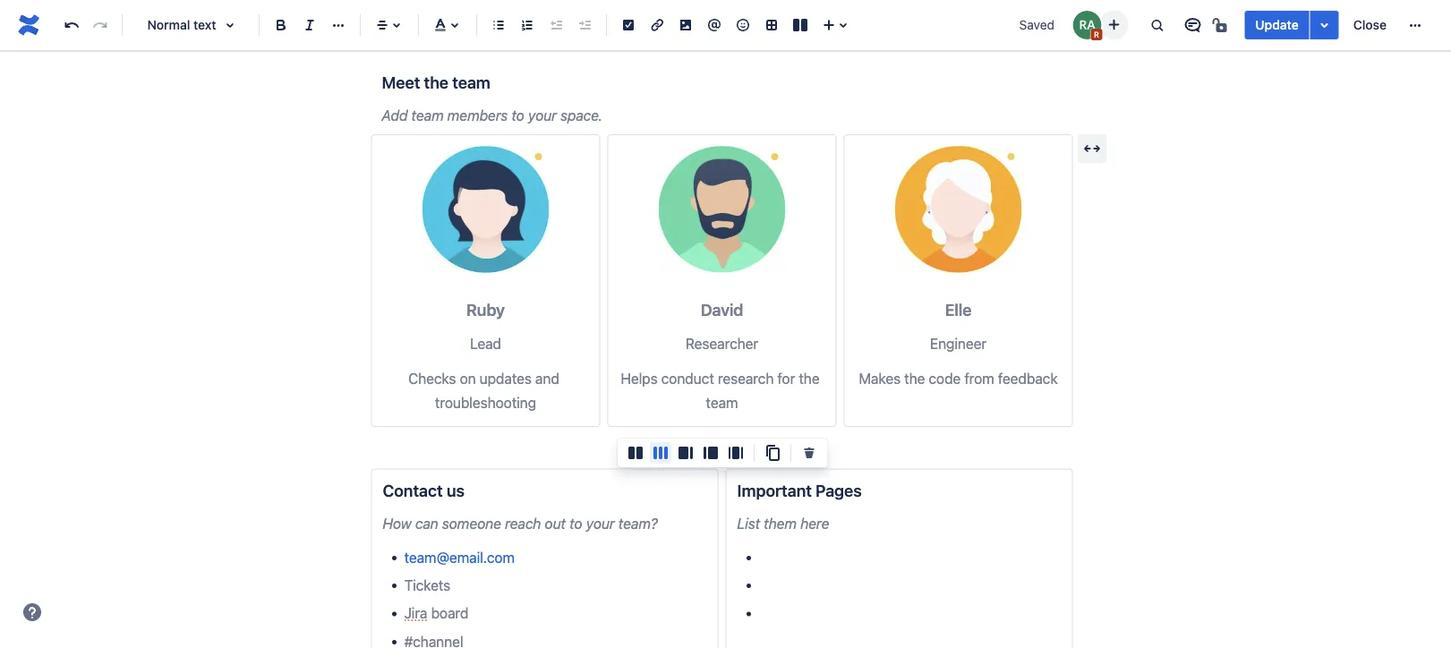 Task type: locate. For each thing, give the bounding box(es) containing it.
your left the space.
[[528, 107, 557, 124]]

team down research
[[706, 394, 738, 411]]

1 horizontal spatial the
[[799, 370, 820, 387]]

members
[[447, 107, 508, 124]]

0 vertical spatial your
[[528, 107, 557, 124]]

space.
[[560, 107, 603, 124]]

redo ⌘⇧z image
[[90, 14, 111, 36]]

0 horizontal spatial team
[[411, 107, 444, 124]]

invite to edit image
[[1103, 14, 1125, 35]]

bullet list ⌘⇧8 image
[[488, 14, 509, 36]]

makes the code from feedback
[[859, 370, 1058, 387]]

checks
[[408, 370, 456, 387]]

team@email.com link
[[404, 549, 515, 566]]

normal
[[147, 17, 190, 32]]

to right out on the bottom left
[[569, 515, 582, 532]]

the inside helps conduct research for the team
[[799, 370, 820, 387]]

team
[[452, 73, 490, 92], [411, 107, 444, 124], [706, 394, 738, 411]]

0 horizontal spatial the
[[424, 73, 448, 92]]

1 horizontal spatial to
[[569, 515, 582, 532]]

tickets
[[404, 577, 450, 594]]

the right for
[[799, 370, 820, 387]]

on
[[460, 370, 476, 387]]

how can someone reach out to your team?
[[383, 515, 658, 532]]

the left code
[[904, 370, 925, 387]]

elle
[[945, 300, 972, 320]]

jira
[[404, 605, 427, 622]]

2 horizontal spatial team
[[706, 394, 738, 411]]

confluence image
[[14, 11, 43, 39]]

engineer
[[930, 335, 987, 352]]

to right members
[[511, 107, 524, 124]]

updates
[[479, 370, 532, 387]]

1 vertical spatial your
[[586, 515, 615, 532]]

someone
[[442, 515, 501, 532]]

two columns image
[[625, 442, 646, 464]]

the for meet
[[424, 73, 448, 92]]

your
[[528, 107, 557, 124], [586, 515, 615, 532]]

them
[[764, 515, 797, 532]]

important pages
[[737, 481, 862, 500]]

your left team?
[[586, 515, 615, 532]]

from
[[964, 370, 994, 387]]

meet the team
[[382, 73, 490, 92]]

jira board
[[404, 605, 469, 622]]

here
[[800, 515, 829, 532]]

checks on updates and troubleshooting
[[408, 370, 563, 411]]

meet
[[382, 73, 420, 92]]

1 vertical spatial team
[[411, 107, 444, 124]]

us
[[447, 481, 464, 500]]

close button
[[1342, 11, 1397, 39]]

0 horizontal spatial your
[[528, 107, 557, 124]]

adjust update settings image
[[1314, 14, 1335, 36]]

2 vertical spatial team
[[706, 394, 738, 411]]

confluence image
[[14, 11, 43, 39]]

helps
[[621, 370, 658, 387]]

more formatting image
[[328, 14, 349, 36]]

lead
[[470, 335, 501, 352]]

out
[[545, 515, 566, 532]]

copy image
[[762, 442, 783, 464]]

go wide image
[[1081, 138, 1103, 159]]

ruby anderson image
[[1073, 11, 1101, 39]]

to
[[511, 107, 524, 124], [569, 515, 582, 532]]

the for makes
[[904, 370, 925, 387]]

the
[[424, 73, 448, 92], [799, 370, 820, 387], [904, 370, 925, 387]]

0 vertical spatial team
[[452, 73, 490, 92]]

contact us
[[383, 481, 464, 500]]

undo ⌘z image
[[61, 14, 82, 36]]

the right meet at left top
[[424, 73, 448, 92]]

right sidebar image
[[675, 442, 696, 464]]

team up members
[[452, 73, 490, 92]]

team right add
[[411, 107, 444, 124]]

action item image
[[618, 14, 639, 36]]

2 horizontal spatial the
[[904, 370, 925, 387]]

add team members to your space.
[[382, 107, 603, 124]]

troubleshooting
[[435, 394, 536, 411]]

add
[[382, 107, 408, 124]]

research
[[718, 370, 774, 387]]

italic ⌘i image
[[299, 14, 320, 36]]

three columns with sidebars image
[[725, 442, 747, 464]]

mention image
[[704, 14, 725, 36]]

more image
[[1404, 14, 1426, 36]]

close
[[1353, 17, 1387, 32]]

0 vertical spatial to
[[511, 107, 524, 124]]



Task type: describe. For each thing, give the bounding box(es) containing it.
feedback
[[998, 370, 1058, 387]]

team inside helps conduct research for the team
[[706, 394, 738, 411]]

list
[[737, 515, 760, 532]]

pages
[[816, 481, 862, 500]]

team@email.com
[[404, 549, 515, 566]]

normal text
[[147, 17, 216, 32]]

0 horizontal spatial to
[[511, 107, 524, 124]]

for
[[777, 370, 795, 387]]

numbered list ⌘⇧7 image
[[516, 14, 538, 36]]

1 horizontal spatial your
[[586, 515, 615, 532]]

how
[[383, 515, 412, 532]]

update button
[[1245, 11, 1309, 39]]

align center image
[[371, 14, 393, 36]]

three columns image
[[650, 442, 671, 464]]

board
[[431, 605, 469, 622]]

ruby
[[466, 300, 505, 320]]

outdent ⇧tab image
[[545, 14, 567, 36]]

update
[[1255, 17, 1299, 32]]

remove image
[[798, 442, 820, 464]]

help image
[[21, 602, 43, 623]]

helps conduct research for the team
[[621, 370, 823, 411]]

important
[[737, 481, 812, 500]]

saved
[[1019, 17, 1055, 32]]

find and replace image
[[1146, 14, 1168, 36]]

text
[[193, 17, 216, 32]]

normal text button
[[130, 5, 252, 45]]

emoji image
[[732, 14, 754, 36]]

1 vertical spatial to
[[569, 515, 582, 532]]

left sidebar image
[[700, 442, 721, 464]]

and
[[535, 370, 559, 387]]

comment icon image
[[1182, 14, 1203, 36]]

conduct
[[661, 370, 714, 387]]

link image
[[646, 14, 668, 36]]

bold ⌘b image
[[270, 14, 292, 36]]

add image, video, or file image
[[675, 14, 696, 36]]

reach
[[505, 515, 541, 532]]

1 horizontal spatial team
[[452, 73, 490, 92]]

indent tab image
[[574, 14, 595, 36]]

list them here
[[737, 515, 829, 532]]

makes
[[859, 370, 901, 387]]

code
[[929, 370, 961, 387]]

david
[[701, 300, 743, 320]]

contact
[[383, 481, 443, 500]]

no restrictions image
[[1211, 14, 1232, 36]]

can
[[415, 515, 438, 532]]

researcher
[[686, 335, 758, 352]]

layouts image
[[790, 14, 811, 36]]

team?
[[618, 515, 658, 532]]

table image
[[761, 14, 782, 36]]



Task type: vqa. For each thing, say whether or not it's contained in the screenshot.
rightmost it
no



